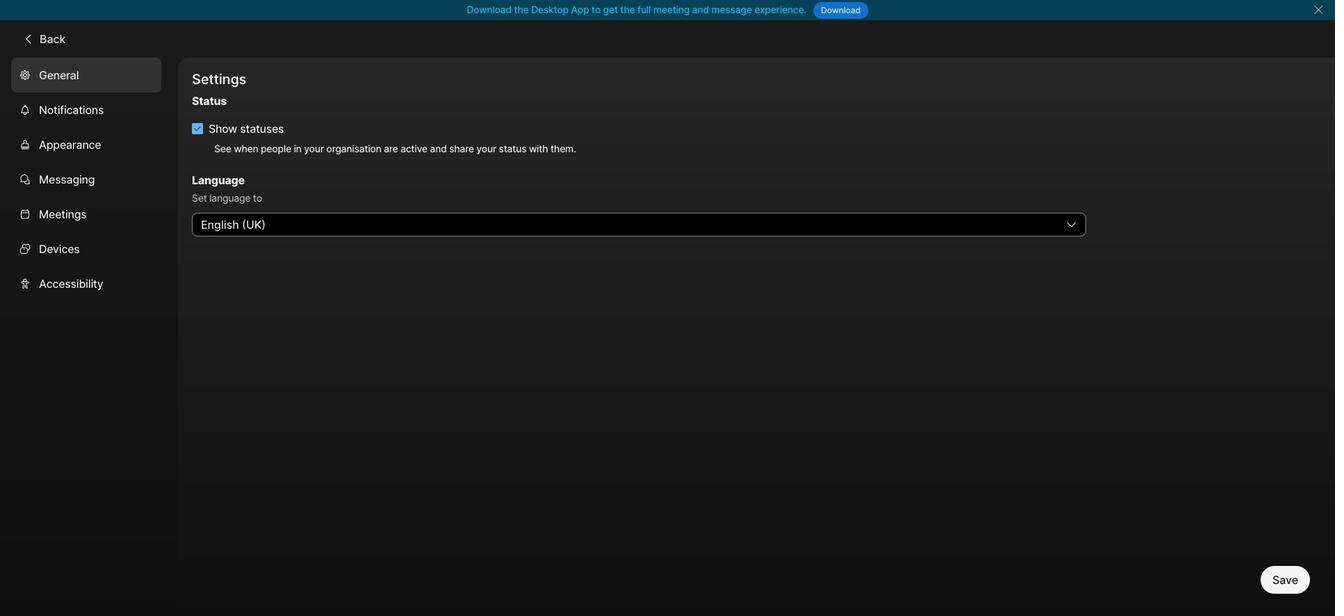 Task type: locate. For each thing, give the bounding box(es) containing it.
appearance tab
[[11, 127, 161, 162]]

notifications tab
[[11, 92, 161, 127]]

cancel_16 image
[[1314, 4, 1325, 15]]

accessibility tab
[[11, 266, 161, 301]]

general tab
[[11, 57, 161, 92]]



Task type: describe. For each thing, give the bounding box(es) containing it.
meetings tab
[[11, 197, 161, 231]]

devices tab
[[11, 231, 161, 266]]

settings navigation
[[0, 57, 178, 616]]

messaging tab
[[11, 162, 161, 197]]



Task type: vqa. For each thing, say whether or not it's contained in the screenshot.
MEETINGS "tab"
yes



